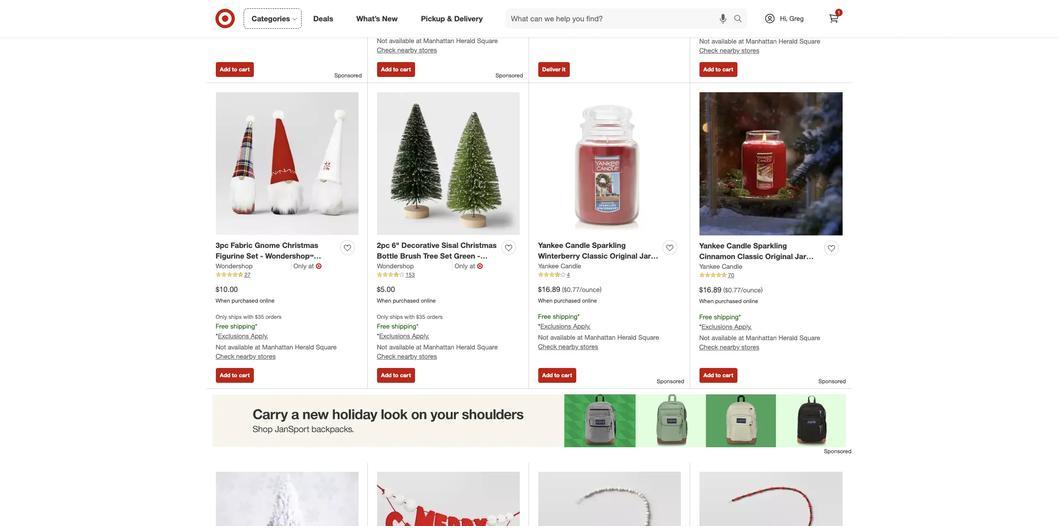 Task type: vqa. For each thing, say whether or not it's contained in the screenshot.
Dining
no



Task type: describe. For each thing, give the bounding box(es) containing it.
cinnamon
[[700, 252, 736, 261]]

hi,
[[780, 14, 788, 22]]

shipping down $5.00 when purchased online
[[392, 322, 416, 330]]

deliver it
[[542, 66, 566, 73]]

categories
[[252, 14, 290, 23]]

green
[[454, 251, 475, 261]]

shipping left pickup
[[392, 16, 416, 24]]

square inside discontinued for shipping not available at manhattan herald square
[[639, 27, 659, 35]]

stores inside free shipping * * exclusions apply. not available in stores
[[262, 29, 280, 37]]

exclusions apply. link for 2pc 6" decorative sisal christmas bottle brush tree set green - wondershop™
[[379, 332, 430, 340]]

yankee down winterberry
[[538, 262, 559, 270]]

ships for $5.00
[[390, 313, 403, 320]]

) for red
[[761, 286, 763, 294]]

greg
[[790, 14, 804, 22]]

candle for burgundy's "yankee candle" link
[[561, 262, 581, 270]]

3pc fabric gnome christmas figurine set - wondershop™ white/red
[[216, 241, 318, 271]]

exclusions apply. link for yankee candle sparkling cinnamon classic original jar candle red 22oz
[[702, 322, 752, 330]]

online down 4 "link"
[[582, 297, 597, 304]]

what's new
[[357, 14, 398, 23]]

shipping inside free shipping * * exclusions apply. not available in stores
[[230, 8, 255, 16]]

/ounce for red
[[741, 286, 761, 294]]

what's new link
[[349, 8, 410, 29]]

not inside 'not available at manhattan herald square check nearby stores'
[[377, 37, 387, 45]]

exclusions apply. link for 3pc fabric gnome christmas figurine set - wondershop™ white/red
[[218, 332, 268, 340]]

153
[[406, 271, 415, 278]]

what's
[[357, 14, 380, 23]]

( for red
[[724, 286, 725, 294]]

sisal
[[442, 241, 459, 250]]

deals link
[[306, 8, 345, 29]]

search
[[730, 15, 752, 24]]

only ships with $35 orders free shipping * * exclusions apply. not available at manhattan herald square check nearby stores for $5.00
[[377, 313, 498, 360]]

only at ¬ for sisal
[[455, 261, 483, 271]]

27
[[244, 271, 251, 278]]

yankee candle sparkling cinnamon classic original jar candle red 22oz
[[700, 241, 807, 272]]

What can we help you find? suggestions appear below search field
[[506, 8, 736, 29]]

discontinued for shipping not available at manhattan herald square
[[538, 16, 659, 35]]

stores inside 'not available at manhattan herald square check nearby stores'
[[419, 46, 437, 54]]

only up 27 link
[[293, 262, 307, 270]]

$5.00
[[377, 285, 395, 294]]

shipping down 70 on the right
[[714, 313, 739, 321]]

winterberry
[[538, 251, 580, 261]]

$10.00 when purchased online
[[216, 285, 275, 304]]

deliver it button
[[538, 62, 570, 77]]

not available at manhattan herald square check nearby stores
[[377, 37, 498, 54]]

candle for "yankee candle sparkling cinnamon classic original jar candle red 22oz" link
[[727, 241, 752, 251]]

only down the $5.00
[[377, 313, 388, 320]]

online inside the $10.00 when purchased online
[[260, 297, 275, 304]]

purchased inside $5.00 when purchased online
[[393, 297, 419, 304]]

yankee candle sparkling winterberry classic original jar candle burgundy 22oz link
[[538, 240, 659, 271]]

3pc
[[216, 241, 229, 250]]

2pc 6" decorative sisal christmas bottle brush tree set green - wondershop™ link
[[377, 240, 498, 271]]

only down $10.00
[[216, 313, 227, 320]]

3pc fabric gnome christmas figurine set - wondershop™ white/red link
[[216, 240, 337, 271]]

$0.77 for burgundy
[[564, 286, 580, 294]]

purchased down 4
[[554, 297, 581, 304]]

purchased up search
[[716, 1, 742, 8]]

online down 70 "link"
[[744, 298, 758, 305]]

orders for $10.00
[[266, 313, 282, 320]]

check nearby stores button for 3pc fabric gnome christmas figurine set - wondershop™ white/red
[[216, 352, 276, 361]]

¬ for 3pc fabric gnome christmas figurine set - wondershop™ white/red
[[316, 261, 322, 271]]

$16.89 for yankee candle sparkling winterberry classic original jar candle burgundy 22oz
[[538, 285, 561, 294]]

deliver
[[542, 66, 561, 73]]

yankee candle sparkling cinnamon classic original jar candle red 22oz link
[[700, 241, 821, 272]]

shipping down the $10.00 when purchased online
[[230, 322, 255, 330]]

sparkling for red
[[754, 241, 787, 251]]

&
[[447, 14, 452, 23]]

6"
[[392, 241, 400, 250]]

pickup & delivery link
[[413, 8, 495, 29]]

categories link
[[244, 8, 302, 29]]

free shipping * * exclusions apply. not available at manhattan herald square check nearby stores for yankee candle sparkling winterberry classic original jar candle burgundy 22oz
[[538, 312, 659, 350]]

exclusions apply. link for yankee candle sparkling winterberry classic original jar candle burgundy 22oz
[[541, 322, 591, 330]]

new
[[382, 14, 398, 23]]

wondershop link for brush
[[377, 261, 453, 271]]

available inside free shipping * * exclusions apply. not available in stores
[[228, 29, 253, 37]]

red
[[726, 262, 741, 272]]

it
[[562, 66, 566, 73]]

square inside 'not available at manhattan herald square check nearby stores'
[[477, 37, 498, 45]]

only down green
[[455, 262, 468, 270]]

$35 for $10.00
[[255, 313, 264, 320]]

yankee down cinnamon
[[700, 262, 720, 270]]

$0.77 for red
[[725, 286, 741, 294]]

wondershop link for -
[[216, 261, 292, 271]]

hi, greg
[[780, 14, 804, 22]]

available inside 'not available at manhattan herald square check nearby stores'
[[389, 37, 414, 45]]

discontinued
[[538, 16, 577, 24]]

tree
[[423, 251, 438, 261]]

check nearby stores button for 2pc 6" decorative sisal christmas bottle brush tree set green - wondershop™
[[377, 352, 437, 361]]

$5.00 when purchased online
[[377, 285, 436, 304]]

for
[[578, 16, 586, 24]]

yankee inside yankee candle sparkling cinnamon classic original jar candle red 22oz
[[700, 241, 725, 251]]

70
[[728, 272, 735, 279]]

27 link
[[216, 271, 358, 279]]

gnome
[[255, 241, 280, 250]]

in
[[255, 29, 260, 37]]

set inside 3pc fabric gnome christmas figurine set - wondershop™ white/red
[[246, 251, 258, 261]]

153 link
[[377, 271, 520, 279]]

delivery
[[454, 14, 483, 23]]

shipping down 4
[[553, 312, 578, 320]]

christmas inside 3pc fabric gnome christmas figurine set - wondershop™ white/red
[[282, 241, 318, 250]]

when purchased online
[[700, 1, 758, 8]]

orders for $5.00
[[427, 313, 443, 320]]

candle down cinnamon
[[700, 262, 724, 272]]

1 link
[[824, 8, 844, 29]]

/ounce for burgundy
[[580, 286, 600, 294]]

only ships with $35 orders free shipping * * exclusions apply. not available at manhattan herald square check nearby stores for $10.00
[[216, 313, 337, 360]]

with for $5.00
[[405, 313, 415, 320]]

figurine
[[216, 251, 244, 261]]

brush
[[400, 251, 421, 261]]

check inside 'not available at manhattan herald square check nearby stores'
[[377, 46, 396, 54]]



Task type: locate. For each thing, give the bounding box(es) containing it.
purchased
[[716, 1, 742, 8], [232, 297, 258, 304], [393, 297, 419, 304], [554, 297, 581, 304], [716, 298, 742, 305]]

) down 4 "link"
[[600, 286, 602, 294]]

1 wondershop from the left
[[216, 262, 253, 270]]

yankee candle for burgundy
[[538, 262, 581, 270]]

exclusions
[[218, 18, 249, 25], [702, 26, 733, 34], [541, 322, 572, 330], [702, 322, 733, 330], [218, 332, 249, 340], [379, 332, 410, 340]]

0 horizontal spatial original
[[610, 251, 638, 261]]

sparkling up 4 "link"
[[592, 241, 626, 250]]

1 horizontal spatial original
[[766, 252, 793, 261]]

1 horizontal spatial wondershop™
[[377, 262, 426, 271]]

not inside free shipping * * exclusions apply. not available in stores
[[216, 29, 226, 37]]

1 horizontal spatial -
[[478, 251, 481, 261]]

wondershop link up 153
[[377, 261, 453, 271]]

- inside the 2pc 6" decorative sisal christmas bottle brush tree set green - wondershop™
[[478, 251, 481, 261]]

1 ¬ from the left
[[316, 261, 322, 271]]

orders
[[266, 313, 282, 320], [427, 313, 443, 320]]

shipping inside discontinued for shipping not available at manhattan herald square
[[588, 16, 613, 24]]

yankee up cinnamon
[[700, 241, 725, 251]]

1 horizontal spatial $16.89
[[700, 285, 722, 294]]

0 horizontal spatial yankee candle
[[538, 262, 581, 270]]

1 $35 from the left
[[255, 313, 264, 320]]

wondershop for bottle
[[377, 262, 414, 270]]

only at ¬
[[293, 261, 322, 271], [455, 261, 483, 271]]

22oz inside yankee candle sparkling cinnamon classic original jar candle red 22oz
[[743, 262, 759, 272]]

0 horizontal spatial sparkling
[[592, 241, 626, 250]]

( down cinnamon
[[724, 286, 725, 294]]

1 horizontal spatial jar
[[795, 252, 807, 261]]

classic for burgundy
[[582, 251, 608, 261]]

1 horizontal spatial with
[[405, 313, 415, 320]]

1 horizontal spatial (
[[724, 286, 725, 294]]

0 horizontal spatial classic
[[582, 251, 608, 261]]

christmas inside the 2pc 6" decorative sisal christmas bottle brush tree set green - wondershop™
[[461, 241, 497, 250]]

$16.89 down cinnamon
[[700, 285, 722, 294]]

christmas up 27 link
[[282, 241, 318, 250]]

online down 27 link
[[260, 297, 275, 304]]

$35 for $5.00
[[416, 313, 425, 320]]

1 horizontal spatial yankee candle link
[[700, 262, 743, 271]]

wondershop™ inside the 2pc 6" decorative sisal christmas bottle brush tree set green - wondershop™
[[377, 262, 426, 271]]

only ships with $35 orders free shipping * * exclusions apply. not available at manhattan herald square check nearby stores
[[216, 313, 337, 360], [377, 313, 498, 360]]

christmas up green
[[461, 241, 497, 250]]

0 horizontal spatial ships
[[229, 313, 242, 320]]

- inside 3pc fabric gnome christmas figurine set - wondershop™ white/red
[[260, 251, 263, 261]]

1 horizontal spatial orders
[[427, 313, 443, 320]]

$16.89 down winterberry
[[538, 285, 561, 294]]

available inside discontinued for shipping not available at manhattan herald square
[[551, 27, 576, 35]]

wondershop
[[216, 262, 253, 270], [377, 262, 414, 270]]

/ounce
[[580, 286, 600, 294], [741, 286, 761, 294]]

yankee candle sparkling winterberry classic original jar candle burgundy 22oz
[[538, 241, 651, 271]]

christmas
[[282, 241, 318, 250], [461, 241, 497, 250]]

yankee inside yankee candle sparkling winterberry classic original jar candle burgundy 22oz
[[538, 241, 564, 250]]

jar up 4 "link"
[[640, 251, 651, 261]]

1 horizontal spatial wondershop link
[[377, 261, 453, 271]]

$16.89 for yankee candle sparkling cinnamon classic original jar candle red 22oz
[[700, 285, 722, 294]]

- down gnome
[[260, 251, 263, 261]]

3pc fabric gnome christmas figurine set - wondershop™ white/red image
[[216, 92, 358, 235], [216, 92, 358, 235]]

*
[[255, 8, 257, 16], [739, 16, 741, 24], [216, 18, 218, 25], [700, 26, 702, 34], [578, 312, 580, 320], [739, 313, 741, 321], [538, 322, 541, 330], [255, 322, 257, 330], [416, 322, 419, 330], [700, 322, 702, 330], [216, 332, 218, 340], [377, 332, 379, 340]]

sparkling inside yankee candle sparkling cinnamon classic original jar candle red 22oz
[[754, 241, 787, 251]]

add
[[220, 66, 230, 73], [381, 66, 392, 73], [704, 66, 714, 73], [220, 372, 230, 379], [381, 372, 392, 379], [542, 372, 553, 379], [704, 372, 714, 379]]

1 only at ¬ from the left
[[293, 261, 322, 271]]

online
[[744, 1, 758, 8], [260, 297, 275, 304], [421, 297, 436, 304], [582, 297, 597, 304], [744, 298, 758, 305]]

0 horizontal spatial only ships with $35 orders free shipping * * exclusions apply. not available at manhattan herald square check nearby stores
[[216, 313, 337, 360]]

0 horizontal spatial /ounce
[[580, 286, 600, 294]]

yankee up winterberry
[[538, 241, 564, 250]]

6' wood bead decorative christmas garland red - wondershop™ image
[[700, 472, 843, 526], [700, 472, 843, 526]]

original for yankee candle sparkling cinnamon classic original jar candle red 22oz
[[766, 252, 793, 261]]

0 horizontal spatial -
[[260, 251, 263, 261]]

2pc 6" decorative sisal christmas bottle brush tree set green - wondershop™ image
[[377, 92, 520, 235], [377, 92, 520, 235]]

classic inside yankee candle sparkling cinnamon classic original jar candle red 22oz
[[738, 252, 763, 261]]

ships
[[229, 313, 242, 320], [390, 313, 403, 320]]

-
[[260, 251, 263, 261], [478, 251, 481, 261]]

jar
[[640, 251, 651, 261], [795, 252, 807, 261]]

70 link
[[700, 271, 843, 279]]

apply. inside free shipping * * exclusions apply. not available in stores
[[251, 18, 268, 25]]

original up 70 "link"
[[766, 252, 793, 261]]

1 horizontal spatial )
[[761, 286, 763, 294]]

0 horizontal spatial set
[[246, 251, 258, 261]]

22oz for red
[[743, 262, 759, 272]]

bottle
[[377, 251, 398, 261]]

$16.89 ( $0.77 /ounce ) when purchased online down 4
[[538, 285, 602, 304]]

set down sisal
[[440, 251, 452, 261]]

$16.89 ( $0.77 /ounce ) when purchased online down 70 on the right
[[700, 285, 763, 305]]

add to cart button
[[216, 62, 254, 77], [377, 62, 415, 77], [700, 62, 738, 77], [216, 368, 254, 383], [377, 368, 415, 383], [538, 368, 576, 383], [700, 368, 738, 383]]

yankee candle link for burgundy
[[538, 261, 581, 271]]

free shipping
[[377, 16, 416, 24]]

online up search
[[744, 1, 758, 8]]

¬
[[316, 261, 322, 271], [477, 261, 483, 271]]

0 horizontal spatial orders
[[266, 313, 282, 320]]

wondershop link up 27
[[216, 261, 292, 271]]

1 ships from the left
[[229, 313, 242, 320]]

yankee candle link down cinnamon
[[700, 262, 743, 271]]

online down 153 link
[[421, 297, 436, 304]]

1 horizontal spatial classic
[[738, 252, 763, 261]]

1 set from the left
[[246, 251, 258, 261]]

22oz inside yankee candle sparkling winterberry classic original jar candle burgundy 22oz
[[601, 262, 618, 271]]

free
[[216, 8, 229, 16], [377, 16, 390, 24], [700, 16, 712, 24], [538, 312, 551, 320], [700, 313, 712, 321], [216, 322, 229, 330], [377, 322, 390, 330]]

online inside $5.00 when purchased online
[[421, 297, 436, 304]]

$16.89 ( $0.77 /ounce ) when purchased online
[[538, 285, 602, 304], [700, 285, 763, 305]]

0 horizontal spatial christmas
[[282, 241, 318, 250]]

jar inside yankee candle sparkling cinnamon classic original jar candle red 22oz
[[795, 252, 807, 261]]

add to cart
[[220, 66, 250, 73], [381, 66, 411, 73], [704, 66, 734, 73], [220, 372, 250, 379], [381, 372, 411, 379], [542, 372, 572, 379], [704, 372, 734, 379]]

1 horizontal spatial only ships with $35 orders free shipping * * exclusions apply. not available at manhattan herald square check nearby stores
[[377, 313, 498, 360]]

1 horizontal spatial only at ¬
[[455, 261, 483, 271]]

0 horizontal spatial wondershop™
[[265, 251, 314, 261]]

candle up 4
[[561, 262, 581, 270]]

nearby inside 'not available at manhattan herald square check nearby stores'
[[398, 46, 417, 54]]

sparkling for burgundy
[[592, 241, 626, 250]]

1 with from the left
[[243, 313, 254, 320]]

0 horizontal spatial $0.77
[[564, 286, 580, 294]]

classic inside yankee candle sparkling winterberry classic original jar candle burgundy 22oz
[[582, 251, 608, 261]]

2 ¬ from the left
[[477, 261, 483, 271]]

pickup & delivery
[[421, 14, 483, 23]]

free shipping * * exclusions apply. not available in stores
[[216, 8, 280, 37]]

orders down the $10.00 when purchased online
[[266, 313, 282, 320]]

yankee candle link
[[538, 261, 581, 271], [700, 262, 743, 271]]

herald inside discontinued for shipping not available at manhattan herald square
[[618, 27, 637, 35]]

check nearby stores button
[[377, 45, 437, 55], [700, 46, 760, 55], [538, 342, 598, 351], [700, 342, 760, 352], [216, 352, 276, 361], [377, 352, 437, 361]]

purchased down 70 on the right
[[716, 298, 742, 305]]

shipping down the when purchased online
[[714, 16, 739, 24]]

¬ for 2pc 6" decorative sisal christmas bottle brush tree set green - wondershop™
[[477, 261, 483, 271]]

1 horizontal spatial ¬
[[477, 261, 483, 271]]

costway 5ft/6ft/7ft/8ft artificial pvc christmas tree w/stand holiday season indoor outdoor white image
[[216, 472, 358, 526], [216, 472, 358, 526]]

set down the fabric
[[246, 251, 258, 261]]

2 wondershop link from the left
[[377, 261, 453, 271]]

22oz right red
[[743, 262, 759, 272]]

ships down $5.00 when purchased online
[[390, 313, 403, 320]]

advertisement region
[[207, 395, 852, 447]]

0 horizontal spatial $16.89
[[538, 285, 561, 294]]

4
[[567, 271, 570, 278]]

( for burgundy
[[562, 286, 564, 294]]

search button
[[730, 8, 752, 31]]

herald inside 'not available at manhattan herald square check nearby stores'
[[456, 37, 475, 45]]

sparkling up 70 "link"
[[754, 241, 787, 251]]

candle for yankee candle sparkling winterberry classic original jar candle burgundy 22oz link
[[566, 241, 590, 250]]

1 christmas from the left
[[282, 241, 318, 250]]

0 horizontal spatial $35
[[255, 313, 264, 320]]

original inside yankee candle sparkling cinnamon classic original jar candle red 22oz
[[766, 252, 793, 261]]

1 horizontal spatial /ounce
[[741, 286, 761, 294]]

( down winterberry
[[562, 286, 564, 294]]

) down 70 "link"
[[761, 286, 763, 294]]

$35 down $5.00 when purchased online
[[416, 313, 425, 320]]

1 horizontal spatial $0.77
[[725, 286, 741, 294]]

check nearby stores button for yankee candle sparkling cinnamon classic original jar candle red 22oz
[[700, 342, 760, 352]]

22oz for burgundy
[[601, 262, 618, 271]]

0 vertical spatial wondershop™
[[265, 251, 314, 261]]

shipping up in
[[230, 8, 255, 16]]

1 horizontal spatial christmas
[[461, 241, 497, 250]]

yankee candle sparkling winterberry classic original jar candle burgundy 22oz image
[[538, 92, 681, 235], [538, 92, 681, 235]]

only
[[293, 262, 307, 270], [455, 262, 468, 270], [216, 313, 227, 320], [377, 313, 388, 320]]

wondershop™ inside 3pc fabric gnome christmas figurine set - wondershop™ white/red
[[265, 251, 314, 261]]

yankee candle link for red
[[700, 262, 743, 271]]

check
[[377, 46, 396, 54], [700, 46, 718, 54], [538, 342, 557, 350], [700, 343, 718, 351], [216, 352, 234, 360], [377, 352, 396, 360]]

wondershop down bottle
[[377, 262, 414, 270]]

2 only ships with $35 orders free shipping * * exclusions apply. not available at manhattan herald square check nearby stores from the left
[[377, 313, 498, 360]]

0 horizontal spatial only at ¬
[[293, 261, 322, 271]]

/ounce down the burgundy
[[580, 286, 600, 294]]

orders down $5.00 when purchased online
[[427, 313, 443, 320]]

- right green
[[478, 251, 481, 261]]

3' fabric 'merry christmas' with pom poms decorative wall garland red - wondershop™ image
[[377, 472, 520, 526], [377, 472, 520, 526]]

)
[[600, 286, 602, 294], [761, 286, 763, 294]]

1 horizontal spatial wondershop
[[377, 262, 414, 270]]

$16.89
[[538, 285, 561, 294], [700, 285, 722, 294]]

1
[[838, 10, 841, 15]]

yankee candle sparkling cinnamon classic original jar candle red 22oz image
[[700, 92, 843, 235], [700, 92, 843, 235]]

free inside free shipping * * exclusions apply. not available in stores
[[216, 8, 229, 16]]

wondershop link
[[216, 261, 292, 271], [377, 261, 453, 271]]

0 horizontal spatial yankee candle link
[[538, 261, 581, 271]]

only at ¬ for christmas
[[293, 261, 322, 271]]

$0.77 down 4
[[564, 286, 580, 294]]

jar for yankee candle sparkling winterberry classic original jar candle burgundy 22oz
[[640, 251, 651, 261]]

ships for $10.00
[[229, 313, 242, 320]]

0 horizontal spatial )
[[600, 286, 602, 294]]

yankee candle link down winterberry
[[538, 261, 581, 271]]

22oz right the burgundy
[[601, 262, 618, 271]]

set
[[246, 251, 258, 261], [440, 251, 452, 261]]

herald
[[618, 27, 637, 35], [456, 37, 475, 45], [779, 37, 798, 45], [618, 333, 637, 341], [779, 334, 798, 341], [295, 343, 314, 351], [456, 343, 475, 351]]

1 horizontal spatial $35
[[416, 313, 425, 320]]

check nearby stores button for yankee candle sparkling winterberry classic original jar candle burgundy 22oz
[[538, 342, 598, 351]]

wondershop for set
[[216, 262, 253, 270]]

burgundy
[[565, 262, 599, 271]]

2 orders from the left
[[427, 313, 443, 320]]

yankee
[[538, 241, 564, 250], [700, 241, 725, 251], [538, 262, 559, 270], [700, 262, 720, 270]]

2 $35 from the left
[[416, 313, 425, 320]]

purchased down the $5.00
[[393, 297, 419, 304]]

2 - from the left
[[478, 251, 481, 261]]

jar inside yankee candle sparkling winterberry classic original jar candle burgundy 22oz
[[640, 251, 651, 261]]

original
[[610, 251, 638, 261], [766, 252, 793, 261]]

jar for yankee candle sparkling cinnamon classic original jar candle red 22oz
[[795, 252, 807, 261]]

2pc
[[377, 241, 390, 250]]

with for $10.00
[[243, 313, 254, 320]]

1 horizontal spatial set
[[440, 251, 452, 261]]

ships down the $10.00 when purchased online
[[229, 313, 242, 320]]

) for burgundy
[[600, 286, 602, 294]]

1 horizontal spatial yankee candle
[[700, 262, 743, 270]]

shipping
[[230, 8, 255, 16], [392, 16, 416, 24], [588, 16, 613, 24], [714, 16, 739, 24], [553, 312, 578, 320], [714, 313, 739, 321], [230, 322, 255, 330], [392, 322, 416, 330]]

fabric
[[231, 241, 253, 250]]

pickup
[[421, 14, 445, 23]]

0 horizontal spatial with
[[243, 313, 254, 320]]

original inside yankee candle sparkling winterberry classic original jar candle burgundy 22oz
[[610, 251, 638, 261]]

0 horizontal spatial wondershop
[[216, 262, 253, 270]]

candle up red
[[727, 241, 752, 251]]

exclusions inside free shipping * * exclusions apply. not available in stores
[[218, 18, 249, 25]]

classic for red
[[738, 252, 763, 261]]

1 orders from the left
[[266, 313, 282, 320]]

candle for red "yankee candle" link
[[722, 262, 743, 270]]

candle up 70 on the right
[[722, 262, 743, 270]]

0 horizontal spatial (
[[562, 286, 564, 294]]

manhattan inside 'not available at manhattan herald square check nearby stores'
[[424, 37, 455, 45]]

shipping right 'for'
[[588, 16, 613, 24]]

yankee candle for red
[[700, 262, 743, 270]]

candle up winterberry
[[566, 241, 590, 250]]

1 horizontal spatial ships
[[390, 313, 403, 320]]

1 horizontal spatial sparkling
[[754, 241, 787, 251]]

$16.89 ( $0.77 /ounce ) when purchased online for burgundy
[[538, 285, 602, 304]]

1 horizontal spatial 22oz
[[743, 262, 759, 272]]

wondershop™ up 27 link
[[265, 251, 314, 261]]

6' wood bead decorative christmas garland white/cream - wondershop™ image
[[538, 472, 681, 526], [538, 472, 681, 526]]

candle down winterberry
[[538, 262, 563, 271]]

not inside discontinued for shipping not available at manhattan herald square
[[538, 27, 549, 35]]

sponsored
[[335, 72, 362, 79], [496, 72, 523, 79], [657, 378, 685, 385], [819, 378, 846, 385], [824, 448, 852, 455]]

$35 down the $10.00 when purchased online
[[255, 313, 264, 320]]

with down the $10.00 when purchased online
[[243, 313, 254, 320]]

sparkling inside yankee candle sparkling winterberry classic original jar candle burgundy 22oz
[[592, 241, 626, 250]]

classic up the burgundy
[[582, 251, 608, 261]]

yankee candle down cinnamon
[[700, 262, 743, 270]]

4 link
[[538, 271, 681, 279]]

when inside $5.00 when purchased online
[[377, 297, 391, 304]]

2 with from the left
[[405, 313, 415, 320]]

1 vertical spatial wondershop™
[[377, 262, 426, 271]]

at inside discontinued for shipping not available at manhattan herald square
[[577, 27, 583, 35]]

0 horizontal spatial $16.89 ( $0.77 /ounce ) when purchased online
[[538, 285, 602, 304]]

1 - from the left
[[260, 251, 263, 261]]

wondershop down figurine
[[216, 262, 253, 270]]

0 horizontal spatial wondershop link
[[216, 261, 292, 271]]

/ounce down 70 "link"
[[741, 286, 761, 294]]

at inside 'not available at manhattan herald square check nearby stores'
[[416, 37, 422, 45]]

yankee candle down winterberry
[[538, 262, 581, 270]]

1 wondershop link from the left
[[216, 261, 292, 271]]

original up 4 "link"
[[610, 251, 638, 261]]

when inside the $10.00 when purchased online
[[216, 297, 230, 304]]

2 set from the left
[[440, 251, 452, 261]]

set inside the 2pc 6" decorative sisal christmas bottle brush tree set green - wondershop™
[[440, 251, 452, 261]]

purchased down $10.00
[[232, 297, 258, 304]]

2pc 6" decorative sisal christmas bottle brush tree set green - wondershop™
[[377, 241, 497, 271]]

square
[[639, 27, 659, 35], [477, 37, 498, 45], [800, 37, 821, 45], [639, 333, 659, 341], [800, 334, 821, 341], [316, 343, 337, 351], [477, 343, 498, 351]]

with
[[243, 313, 254, 320], [405, 313, 415, 320]]

stores
[[262, 29, 280, 37], [419, 46, 437, 54], [742, 46, 760, 54], [581, 342, 598, 350], [742, 343, 760, 351], [258, 352, 276, 360], [419, 352, 437, 360]]

2 christmas from the left
[[461, 241, 497, 250]]

2 only at ¬ from the left
[[455, 261, 483, 271]]

wondershop™ down brush in the top of the page
[[377, 262, 426, 271]]

purchased inside the $10.00 when purchased online
[[232, 297, 258, 304]]

$16.89 ( $0.77 /ounce ) when purchased online for red
[[700, 285, 763, 305]]

free shipping * * exclusions apply. not available at manhattan herald square check nearby stores for yankee candle sparkling cinnamon classic original jar candle red 22oz
[[700, 313, 821, 351]]

0 horizontal spatial jar
[[640, 251, 651, 261]]

(
[[562, 286, 564, 294], [724, 286, 725, 294]]

classic up red
[[738, 252, 763, 261]]

original for yankee candle sparkling winterberry classic original jar candle burgundy 22oz
[[610, 251, 638, 261]]

1 horizontal spatial $16.89 ( $0.77 /ounce ) when purchased online
[[700, 285, 763, 305]]

jar up 70 "link"
[[795, 252, 807, 261]]

at
[[577, 27, 583, 35], [416, 37, 422, 45], [739, 37, 744, 45], [308, 262, 314, 270], [470, 262, 475, 270], [577, 333, 583, 341], [739, 334, 744, 341], [255, 343, 260, 351], [416, 343, 422, 351]]

decorative
[[402, 241, 440, 250]]

0 horizontal spatial 22oz
[[601, 262, 618, 271]]

not
[[538, 27, 549, 35], [216, 29, 226, 37], [377, 37, 387, 45], [700, 37, 710, 45], [538, 333, 549, 341], [700, 334, 710, 341], [216, 343, 226, 351], [377, 343, 387, 351]]

available
[[551, 27, 576, 35], [228, 29, 253, 37], [389, 37, 414, 45], [712, 37, 737, 45], [551, 333, 576, 341], [712, 334, 737, 341], [228, 343, 253, 351], [389, 343, 414, 351]]

1 only ships with $35 orders free shipping * * exclusions apply. not available at manhattan herald square check nearby stores from the left
[[216, 313, 337, 360]]

nearby
[[398, 46, 417, 54], [720, 46, 740, 54], [559, 342, 579, 350], [720, 343, 740, 351], [236, 352, 256, 360], [398, 352, 417, 360]]

manhattan inside discontinued for shipping not available at manhattan herald square
[[585, 27, 616, 35]]

2 ships from the left
[[390, 313, 403, 320]]

$35
[[255, 313, 264, 320], [416, 313, 425, 320]]

with down $5.00 when purchased online
[[405, 313, 415, 320]]

exclusions apply. link
[[218, 18, 268, 25], [702, 26, 752, 34], [541, 322, 591, 330], [702, 322, 752, 330], [218, 332, 268, 340], [379, 332, 430, 340]]

manhattan
[[585, 27, 616, 35], [424, 37, 455, 45], [746, 37, 777, 45], [585, 333, 616, 341], [746, 334, 777, 341], [262, 343, 293, 351], [424, 343, 455, 351]]

$0.77 down 70 on the right
[[725, 286, 741, 294]]

white/red
[[216, 262, 253, 271]]

22oz
[[601, 262, 618, 271], [743, 262, 759, 272]]

0 horizontal spatial ¬
[[316, 261, 322, 271]]

candle
[[566, 241, 590, 250], [727, 241, 752, 251], [538, 262, 563, 271], [561, 262, 581, 270], [700, 262, 724, 272], [722, 262, 743, 270]]

2 wondershop from the left
[[377, 262, 414, 270]]

$10.00
[[216, 285, 238, 294]]

deals
[[313, 14, 333, 23]]



